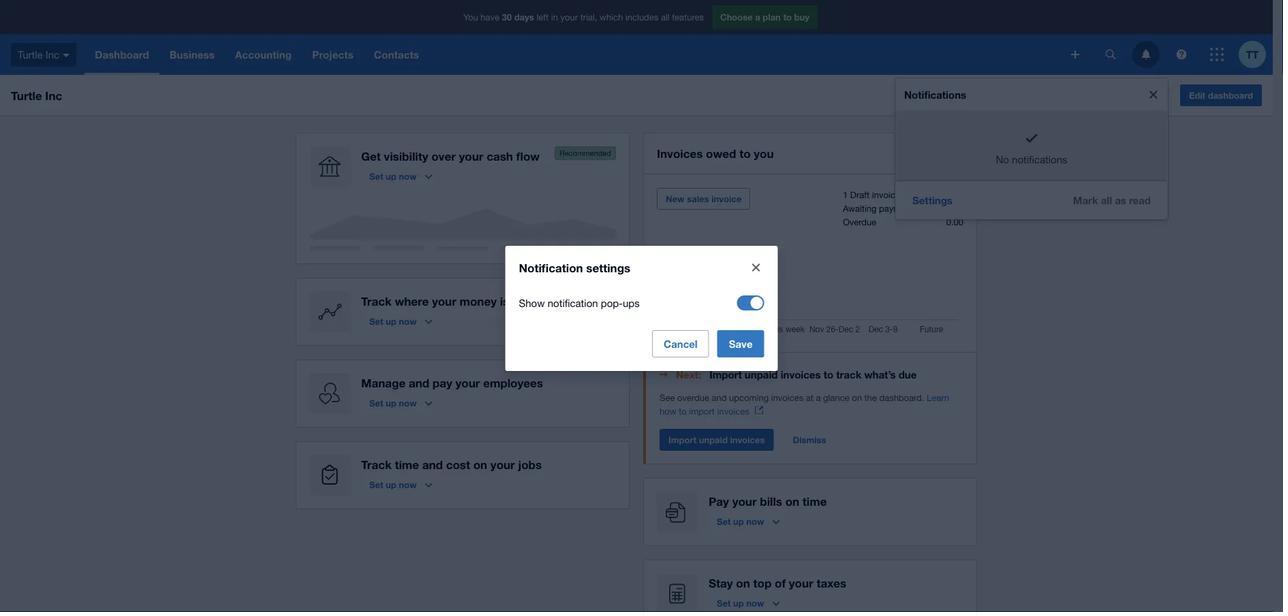Task type: locate. For each thing, give the bounding box(es) containing it.
a right at
[[816, 392, 821, 403]]

unpaid inside button
[[699, 435, 728, 445]]

2 vertical spatial 0.00 link
[[946, 217, 963, 227]]

set up now down pay
[[717, 516, 764, 527]]

set for pay your bills on time
[[717, 516, 731, 527]]

up down "stay on top of your taxes"
[[733, 598, 744, 609]]

now for manage and pay your employees
[[399, 398, 417, 408]]

import for import unpaid invoices
[[668, 435, 696, 445]]

new sales invoice
[[666, 194, 741, 204]]

time left the cost on the bottom left of the page
[[395, 458, 419, 472]]

set up now for pay your bills on time
[[717, 516, 764, 527]]

set up now button down top
[[709, 593, 788, 613]]

set up now button down where
[[361, 311, 441, 333]]

set up now button
[[361, 166, 441, 187], [361, 311, 441, 333], [361, 392, 441, 414], [361, 474, 441, 496], [709, 511, 788, 533], [709, 593, 788, 613]]

panel body document
[[660, 391, 963, 418], [660, 391, 963, 418]]

all
[[661, 12, 670, 22], [1101, 195, 1112, 207]]

3 0.00 link from the top
[[946, 217, 963, 227]]

group containing notifications
[[895, 78, 1168, 220]]

1 vertical spatial time
[[803, 495, 827, 508]]

invoices down opens in a new tab image
[[730, 435, 765, 445]]

0 vertical spatial 0.00
[[946, 189, 963, 200]]

svg image
[[1142, 49, 1150, 60], [1176, 49, 1187, 60], [63, 54, 70, 57]]

up right projects icon
[[386, 480, 396, 490]]

employees
[[483, 376, 543, 390]]

overdue
[[677, 392, 709, 403]]

0 horizontal spatial all
[[661, 12, 670, 22]]

pay
[[433, 376, 452, 390]]

and
[[409, 376, 429, 390], [712, 392, 727, 403], [422, 458, 443, 472]]

1 horizontal spatial a
[[816, 392, 821, 403]]

set
[[369, 171, 383, 182], [369, 316, 383, 327], [369, 398, 383, 408], [369, 480, 383, 490], [717, 516, 731, 527], [717, 598, 731, 609]]

edit dashboard button
[[1180, 84, 1262, 106]]

tt button
[[1239, 34, 1273, 75]]

invoices left at
[[771, 392, 803, 403]]

sales
[[687, 194, 709, 204]]

set down stay
[[717, 598, 731, 609]]

2 0.00 link from the top
[[946, 203, 963, 214]]

1 horizontal spatial import
[[709, 369, 742, 381]]

a inside banner
[[755, 12, 760, 22]]

and for see overdue and upcoming invoices at a glance on the dashboard.
[[712, 392, 727, 403]]

0 vertical spatial turtle
[[18, 49, 43, 60]]

turtle inc button
[[0, 34, 85, 75]]

2 vertical spatial and
[[422, 458, 443, 472]]

1 horizontal spatial svg image
[[1106, 49, 1116, 60]]

invoice inside button
[[711, 194, 741, 204]]

now down track time and cost on your jobs
[[399, 480, 417, 490]]

ups
[[623, 297, 640, 309]]

all left as
[[1101, 195, 1112, 207]]

notification settings
[[519, 261, 630, 275]]

pop-
[[601, 297, 623, 309]]

heading
[[660, 367, 963, 383]]

1 vertical spatial 0.00 link
[[946, 203, 963, 214]]

0 vertical spatial a
[[755, 12, 760, 22]]

1 0.00 link from the top
[[946, 189, 963, 200]]

set up now down track time and cost on your jobs
[[369, 480, 417, 490]]

invoice
[[872, 189, 900, 200], [711, 194, 741, 204]]

track left where
[[361, 294, 392, 308]]

in
[[551, 12, 558, 22]]

1 horizontal spatial all
[[1101, 195, 1112, 207]]

set for manage and pay your employees
[[369, 398, 383, 408]]

svg image
[[1210, 48, 1224, 61], [1106, 49, 1116, 60], [1071, 50, 1079, 59]]

set up now down visibility
[[369, 171, 417, 182]]

1 vertical spatial inc
[[45, 89, 62, 102]]

2 horizontal spatial svg image
[[1176, 49, 1187, 60]]

plan
[[763, 12, 781, 22]]

up down pay your bills on time
[[733, 516, 744, 527]]

a left plan
[[755, 12, 760, 22]]

0 vertical spatial import
[[709, 369, 742, 381]]

notification settings dialog
[[505, 246, 778, 371]]

glance
[[823, 392, 849, 403]]

set up now down manage on the bottom left of page
[[369, 398, 417, 408]]

learn
[[927, 392, 949, 403]]

1 vertical spatial import
[[668, 435, 696, 445]]

track for track where your money is going
[[361, 294, 392, 308]]

set down manage on the bottom left of page
[[369, 398, 383, 408]]

mark
[[1073, 195, 1098, 207]]

all left features
[[661, 12, 670, 22]]

notification
[[519, 261, 583, 275]]

1 vertical spatial 0.00
[[946, 203, 963, 214]]

on right bills
[[785, 495, 799, 508]]

import
[[709, 369, 742, 381], [668, 435, 696, 445]]

on left the at the right bottom of page
[[852, 392, 862, 403]]

on
[[852, 392, 862, 403], [473, 458, 487, 472], [785, 495, 799, 508], [736, 576, 750, 590]]

track for track time and cost on your jobs
[[361, 458, 392, 472]]

banking preview line graph image
[[309, 209, 616, 251]]

banking icon image
[[309, 146, 350, 187]]

opens in a new tab image
[[755, 406, 763, 415]]

owed
[[706, 146, 736, 160]]

group
[[895, 78, 1168, 220]]

time right bills
[[803, 495, 827, 508]]

invoices inside learn how to import invoices
[[717, 406, 749, 417]]

money
[[460, 294, 497, 308]]

stay
[[709, 576, 733, 590]]

0 vertical spatial inc
[[46, 49, 59, 60]]

1 vertical spatial turtle
[[11, 89, 42, 102]]

set up now down stay
[[717, 598, 764, 609]]

0 horizontal spatial import
[[668, 435, 696, 445]]

0 vertical spatial and
[[409, 376, 429, 390]]

track where your money is going
[[361, 294, 543, 308]]

up down where
[[386, 316, 396, 327]]

set up now button down pay your bills on time
[[709, 511, 788, 533]]

which
[[600, 12, 623, 22]]

0 vertical spatial time
[[395, 458, 419, 472]]

0 horizontal spatial svg image
[[63, 54, 70, 57]]

track
[[361, 294, 392, 308], [361, 458, 392, 472]]

get
[[361, 149, 381, 163]]

new
[[666, 194, 685, 204]]

0 horizontal spatial unpaid
[[699, 435, 728, 445]]

0 vertical spatial turtle inc
[[18, 49, 59, 60]]

1 0.00 from the top
[[946, 189, 963, 200]]

1 vertical spatial turtle inc
[[11, 89, 62, 102]]

invoice up awaiting payment link
[[872, 189, 900, 200]]

set up now button for pay your bills on time
[[709, 511, 788, 533]]

set up now button for track where your money is going
[[361, 311, 441, 333]]

now down manage on the bottom left of page
[[399, 398, 417, 408]]

unpaid up upcoming
[[745, 369, 778, 381]]

and left pay
[[409, 376, 429, 390]]

2 track from the top
[[361, 458, 392, 472]]

unpaid down import
[[699, 435, 728, 445]]

set up now down where
[[369, 316, 417, 327]]

now for track time and cost on your jobs
[[399, 480, 417, 490]]

1 vertical spatial unpaid
[[699, 435, 728, 445]]

0.00 link
[[946, 189, 963, 200], [946, 203, 963, 214], [946, 217, 963, 227]]

3 0.00 from the top
[[946, 217, 963, 227]]

0 vertical spatial unpaid
[[745, 369, 778, 381]]

1 horizontal spatial invoice
[[872, 189, 900, 200]]

to left you
[[739, 146, 751, 160]]

1 horizontal spatial svg image
[[1142, 49, 1150, 60]]

manage and pay your employees
[[361, 376, 543, 390]]

invoices down upcoming
[[717, 406, 749, 417]]

import up upcoming
[[709, 369, 742, 381]]

0.00
[[946, 189, 963, 200], [946, 203, 963, 214], [946, 217, 963, 227]]

awaiting
[[843, 203, 877, 214]]

choose a plan to buy
[[720, 12, 809, 22]]

track right projects icon
[[361, 458, 392, 472]]

employees icon image
[[309, 373, 350, 414]]

to right "how"
[[679, 406, 687, 417]]

now
[[399, 171, 417, 182], [399, 316, 417, 327], [399, 398, 417, 408], [399, 480, 417, 490], [746, 516, 764, 527], [746, 598, 764, 609]]

and left the cost on the bottom left of the page
[[422, 458, 443, 472]]

includes
[[625, 12, 658, 22]]

now down where
[[399, 316, 417, 327]]

tt
[[1246, 48, 1259, 61]]

invoice right sales
[[711, 194, 741, 204]]

up
[[386, 171, 396, 182], [386, 316, 396, 327], [386, 398, 396, 408], [386, 480, 396, 490], [733, 516, 744, 527], [733, 598, 744, 609]]

1 vertical spatial track
[[361, 458, 392, 472]]

0 horizontal spatial time
[[395, 458, 419, 472]]

cancel
[[664, 338, 698, 350]]

1 horizontal spatial unpaid
[[745, 369, 778, 381]]

import for import unpaid invoices to track what's due
[[709, 369, 742, 381]]

import inside import unpaid invoices button
[[668, 435, 696, 445]]

recommended icon image
[[555, 146, 616, 160]]

set up now button for manage and pay your employees
[[361, 392, 441, 414]]

0 horizontal spatial a
[[755, 12, 760, 22]]

set right projects icon
[[369, 480, 383, 490]]

set up now for track where your money is going
[[369, 316, 417, 327]]

overdue link
[[843, 217, 876, 227]]

0 vertical spatial track
[[361, 294, 392, 308]]

set up now button down manage on the bottom left of page
[[361, 392, 441, 414]]

now down top
[[746, 598, 764, 609]]

show
[[519, 297, 545, 309]]

up for track time and cost on your jobs
[[386, 480, 396, 490]]

1 track from the top
[[361, 294, 392, 308]]

edit dashboard
[[1189, 90, 1253, 101]]

your inside notification settings banner
[[560, 12, 578, 22]]

save button
[[717, 330, 764, 358]]

invoices up see overdue and upcoming invoices at a glance on the dashboard.
[[781, 369, 821, 381]]

up down manage on the bottom left of page
[[386, 398, 396, 408]]

1 vertical spatial and
[[712, 392, 727, 403]]

to left buy
[[783, 12, 792, 22]]

2 0.00 from the top
[[946, 203, 963, 214]]

import down "how"
[[668, 435, 696, 445]]

svg image inside turtle inc popup button
[[63, 54, 70, 57]]

now down pay your bills on time
[[746, 516, 764, 527]]

2 horizontal spatial svg image
[[1210, 48, 1224, 61]]

turtle inc
[[18, 49, 59, 60], [11, 89, 62, 102]]

notification settings banner
[[0, 0, 1283, 613]]

0 horizontal spatial invoice
[[711, 194, 741, 204]]

set up now for track time and cost on your jobs
[[369, 480, 417, 490]]

navigation
[[85, 34, 1062, 75]]

set up now button for track time and cost on your jobs
[[361, 474, 441, 496]]

set for track where your money is going
[[369, 316, 383, 327]]

1 horizontal spatial time
[[803, 495, 827, 508]]

to left the track
[[824, 369, 833, 381]]

on left top
[[736, 576, 750, 590]]

set down get
[[369, 171, 383, 182]]

to inside learn how to import invoices
[[679, 406, 687, 417]]

1 vertical spatial a
[[816, 392, 821, 403]]

of
[[775, 576, 786, 590]]

turtle
[[18, 49, 43, 60], [11, 89, 42, 102]]

2 vertical spatial 0.00
[[946, 217, 963, 227]]

group inside notification settings banner
[[895, 78, 1168, 220]]

bills
[[760, 495, 782, 508]]

and up import
[[712, 392, 727, 403]]

set down pay
[[717, 516, 731, 527]]

0 vertical spatial 0.00 link
[[946, 189, 963, 200]]

awaiting payment
[[843, 203, 914, 214]]

set up now button down track time and cost on your jobs
[[361, 474, 441, 496]]

trial,
[[580, 12, 597, 22]]

set right track money icon
[[369, 316, 383, 327]]

overdue
[[843, 217, 876, 227]]

on right the cost on the bottom left of the page
[[473, 458, 487, 472]]

1 vertical spatial all
[[1101, 195, 1112, 207]]

1 inc from the top
[[46, 49, 59, 60]]

mark all as read
[[1073, 195, 1151, 207]]

your
[[560, 12, 578, 22], [459, 149, 483, 163], [432, 294, 456, 308], [456, 376, 480, 390], [490, 458, 515, 472], [732, 495, 757, 508], [789, 576, 813, 590]]

no
[[996, 154, 1009, 166]]



Task type: vqa. For each thing, say whether or not it's contained in the screenshot.
the Pay
yes



Task type: describe. For each thing, give the bounding box(es) containing it.
panel body document containing see overdue and upcoming invoices at a glance on the dashboard.
[[660, 391, 963, 418]]

projects icon image
[[309, 455, 350, 496]]

bills icon image
[[657, 492, 698, 533]]

no notifications
[[996, 154, 1067, 166]]

edit
[[1189, 90, 1205, 101]]

now for stay on top of your taxes
[[746, 598, 764, 609]]

dashboard.
[[879, 392, 924, 403]]

mark all as read button
[[1062, 187, 1162, 214]]

cost
[[446, 458, 470, 472]]

set up now for stay on top of your taxes
[[717, 598, 764, 609]]

1 draft invoice
[[843, 189, 900, 200]]

invoices inside heading
[[781, 369, 821, 381]]

dismiss
[[793, 435, 826, 445]]

see
[[660, 392, 675, 403]]

up for pay your bills on time
[[733, 516, 744, 527]]

buy
[[794, 12, 809, 22]]

due
[[899, 369, 917, 381]]

0.00 for payment
[[946, 203, 963, 214]]

learn how to import invoices
[[660, 392, 949, 417]]

set up now button down visibility
[[361, 166, 441, 187]]

invoices inside button
[[730, 435, 765, 445]]

taxes
[[817, 576, 846, 590]]

manage
[[361, 376, 406, 390]]

cash
[[487, 149, 513, 163]]

track
[[836, 369, 861, 381]]

set up now button for stay on top of your taxes
[[709, 593, 788, 613]]

cancel button
[[652, 330, 709, 358]]

choose
[[720, 12, 753, 22]]

invoices owed to you
[[657, 146, 774, 160]]

jobs
[[518, 458, 542, 472]]

invoice for 1 draft invoice
[[872, 189, 900, 200]]

2 inc from the top
[[45, 89, 62, 102]]

inc inside popup button
[[46, 49, 59, 60]]

what's
[[864, 369, 896, 381]]

set up now for manage and pay your employees
[[369, 398, 417, 408]]

features
[[672, 12, 704, 22]]

track money icon image
[[309, 292, 350, 333]]

invoices
[[657, 146, 703, 160]]

import unpaid invoices to track what's due
[[709, 369, 917, 381]]

0.00 link for draft
[[946, 189, 963, 200]]

settings button
[[901, 187, 963, 214]]

you
[[463, 12, 478, 22]]

up for track where your money is going
[[386, 316, 396, 327]]

notification
[[548, 297, 598, 309]]

0 horizontal spatial svg image
[[1071, 50, 1079, 59]]

where
[[395, 294, 429, 308]]

flow
[[516, 149, 540, 163]]

invoices owed to you link
[[657, 144, 774, 163]]

notifications
[[904, 89, 966, 101]]

next:
[[676, 369, 701, 381]]

track time and cost on your jobs
[[361, 458, 542, 472]]

0.00 for draft
[[946, 189, 963, 200]]

left
[[537, 12, 549, 22]]

up for manage and pay your employees
[[386, 398, 396, 408]]

see overdue and upcoming invoices at a glance on the dashboard.
[[660, 392, 927, 403]]

you have 30 days left in your trial, which includes all features
[[463, 12, 704, 22]]

the
[[864, 392, 877, 403]]

stay on top of your taxes
[[709, 576, 846, 590]]

up down visibility
[[386, 171, 396, 182]]

import
[[689, 406, 715, 417]]

to inside 'link'
[[739, 146, 751, 160]]

now for pay your bills on time
[[746, 516, 764, 527]]

awaiting payment link
[[843, 203, 914, 214]]

a inside document
[[816, 392, 821, 403]]

new sales invoice button
[[657, 188, 750, 210]]

have
[[481, 12, 499, 22]]

now down visibility
[[399, 171, 417, 182]]

and for track time and cost on your jobs
[[422, 458, 443, 472]]

top
[[753, 576, 772, 590]]

30
[[502, 12, 512, 22]]

at
[[806, 392, 813, 403]]

to inside notification settings banner
[[783, 12, 792, 22]]

turtle inside popup button
[[18, 49, 43, 60]]

visibility
[[384, 149, 428, 163]]

pay
[[709, 495, 729, 508]]

going
[[512, 294, 543, 308]]

show notification pop-ups
[[519, 297, 640, 309]]

1
[[843, 189, 848, 200]]

dashboard
[[1208, 90, 1253, 101]]

0 vertical spatial all
[[661, 12, 670, 22]]

you
[[754, 146, 774, 160]]

dismiss button
[[785, 429, 834, 451]]

unpaid for import unpaid invoices to track what's due
[[745, 369, 778, 381]]

settings
[[586, 261, 630, 275]]

pay your bills on time
[[709, 495, 827, 508]]

get visibility over your cash flow
[[361, 149, 540, 163]]

heading containing next:
[[660, 367, 963, 383]]

unpaid for import unpaid invoices
[[699, 435, 728, 445]]

notifications
[[1012, 154, 1067, 166]]

navigation inside notification settings banner
[[85, 34, 1062, 75]]

taxes icon image
[[657, 574, 698, 613]]

up for stay on top of your taxes
[[733, 598, 744, 609]]

invoice for new sales invoice
[[711, 194, 741, 204]]

now for track where your money is going
[[399, 316, 417, 327]]

set for track time and cost on your jobs
[[369, 480, 383, 490]]

save
[[729, 338, 753, 350]]

days
[[514, 12, 534, 22]]

how
[[660, 406, 676, 417]]

read
[[1129, 195, 1151, 207]]

settings
[[912, 195, 952, 207]]

set for stay on top of your taxes
[[717, 598, 731, 609]]

over
[[431, 149, 456, 163]]

all inside button
[[1101, 195, 1112, 207]]

is
[[500, 294, 509, 308]]

import unpaid invoices button
[[660, 429, 774, 451]]

import unpaid invoices
[[668, 435, 765, 445]]

1 draft invoice link
[[843, 189, 900, 200]]

0.00 link for payment
[[946, 203, 963, 214]]

payment
[[879, 203, 914, 214]]

draft
[[850, 189, 870, 200]]

turtle inc inside popup button
[[18, 49, 59, 60]]

upcoming
[[729, 392, 769, 403]]

as
[[1115, 195, 1126, 207]]



